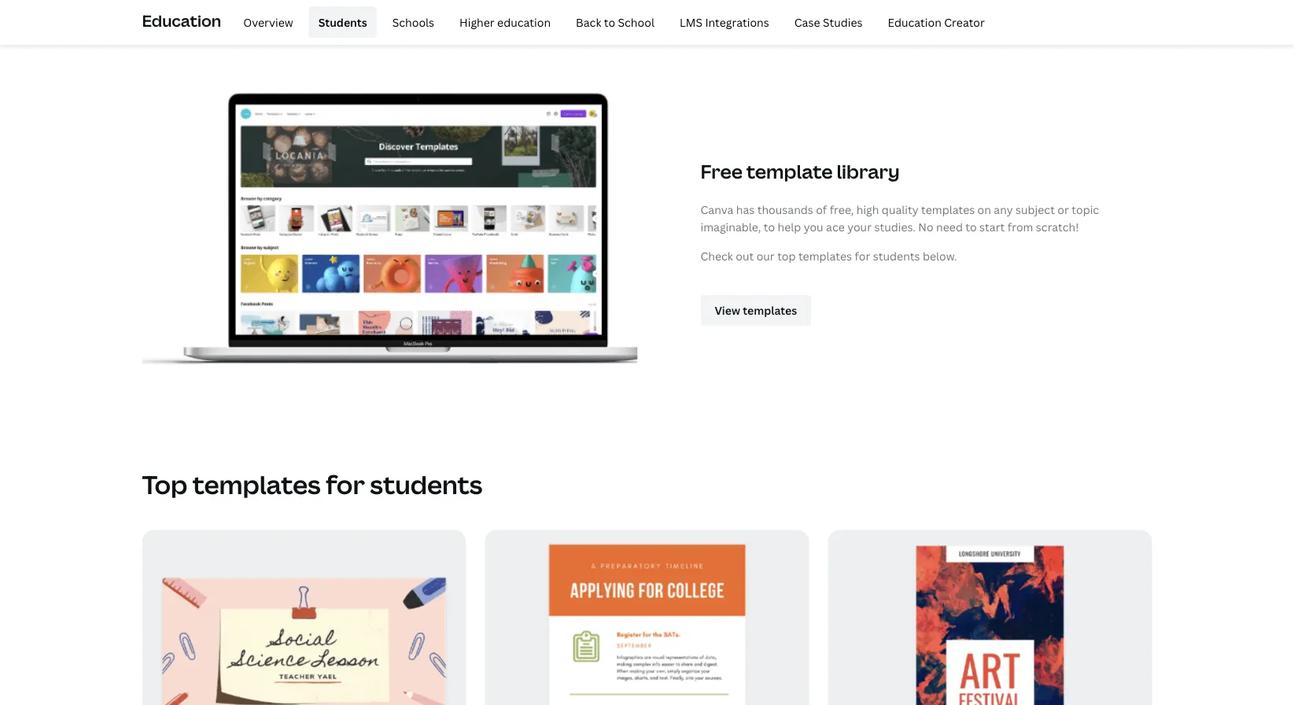 Task type: vqa. For each thing, say whether or not it's contained in the screenshot.
STUDENTS link
yes



Task type: locate. For each thing, give the bounding box(es) containing it.
on
[[978, 202, 992, 217]]

lms integrations link
[[671, 6, 779, 38]]

1 vertical spatial students
[[370, 467, 483, 501]]

schools link
[[383, 6, 444, 38]]

0 horizontal spatial education
[[142, 9, 221, 31]]

to left help
[[764, 220, 775, 235]]

1 horizontal spatial education
[[888, 14, 942, 29]]

from
[[1008, 220, 1034, 235]]

student infographic image
[[486, 531, 809, 705]]

templates
[[922, 202, 976, 217], [799, 248, 853, 263], [193, 467, 321, 501]]

0 horizontal spatial students
[[370, 467, 483, 501]]

0 vertical spatial templates
[[922, 202, 976, 217]]

0 vertical spatial for
[[855, 248, 871, 263]]

1 vertical spatial for
[[326, 467, 365, 501]]

thousands
[[758, 202, 814, 217]]

1 vertical spatial templates
[[799, 248, 853, 263]]

to left "start"
[[966, 220, 977, 235]]

1 horizontal spatial students
[[874, 248, 921, 263]]

has
[[737, 202, 755, 217]]

high
[[857, 202, 880, 217]]

menu bar containing overview
[[228, 6, 995, 38]]

back to school
[[576, 14, 655, 29]]

higher education
[[460, 14, 551, 29]]

students
[[874, 248, 921, 263], [370, 467, 483, 501]]

to
[[604, 14, 616, 29], [764, 220, 775, 235], [966, 220, 977, 235]]

to right back at the left of page
[[604, 14, 616, 29]]

student presentation image
[[143, 531, 466, 705]]

template
[[747, 158, 833, 184]]

any
[[994, 202, 1014, 217]]

education for education creator
[[888, 14, 942, 29]]

education
[[142, 9, 221, 31], [888, 14, 942, 29]]

for
[[855, 248, 871, 263], [326, 467, 365, 501]]

1 horizontal spatial templates
[[799, 248, 853, 263]]

help
[[778, 220, 802, 235]]

integrations
[[706, 14, 770, 29]]

case studies link
[[785, 6, 873, 38]]

education
[[498, 14, 551, 29]]

education inside menu bar
[[888, 14, 942, 29]]

library
[[837, 158, 900, 184]]

education creator link
[[879, 6, 995, 38]]

menu bar
[[228, 6, 995, 38]]

check out our top templates for students below.
[[701, 248, 958, 263]]

out
[[736, 248, 754, 263]]

canva students banner image
[[142, 0, 1153, 17]]

below.
[[923, 248, 958, 263]]

templates inside canva has thousands of free, high quality templates on any subject or topic imaginable, to help you ace your studies. no need to start from scratch!
[[922, 202, 976, 217]]

0 horizontal spatial templates
[[193, 467, 321, 501]]

2 vertical spatial templates
[[193, 467, 321, 501]]

scratch!
[[1037, 220, 1080, 235]]

1 horizontal spatial for
[[855, 248, 871, 263]]

creator
[[945, 14, 985, 29]]

students
[[319, 14, 367, 29]]

2 horizontal spatial templates
[[922, 202, 976, 217]]

ace
[[827, 220, 845, 235]]



Task type: describe. For each thing, give the bounding box(es) containing it.
top
[[142, 467, 188, 501]]

0 horizontal spatial for
[[326, 467, 365, 501]]

back to school link
[[567, 6, 664, 38]]

education creator
[[888, 14, 985, 29]]

overview link
[[234, 6, 303, 38]]

start
[[980, 220, 1006, 235]]

canva has thousands of free, high quality templates on any subject or topic imaginable, to help you ace your studies. no need to start from scratch!
[[701, 202, 1100, 235]]

free,
[[830, 202, 854, 217]]

topic
[[1072, 202, 1100, 217]]

0 vertical spatial students
[[874, 248, 921, 263]]

1 horizontal spatial to
[[764, 220, 775, 235]]

higher
[[460, 14, 495, 29]]

overview
[[243, 14, 293, 29]]

or
[[1058, 202, 1070, 217]]

lms
[[680, 14, 703, 29]]

free template library
[[701, 158, 900, 184]]

student poster image
[[829, 531, 1152, 705]]

studies
[[823, 14, 863, 29]]

your
[[848, 220, 872, 235]]

0 horizontal spatial to
[[604, 14, 616, 29]]

school
[[618, 14, 655, 29]]

check
[[701, 248, 734, 263]]

back
[[576, 14, 602, 29]]

you
[[804, 220, 824, 235]]

our
[[757, 248, 775, 263]]

student templates homepage image
[[142, 57, 638, 429]]

free
[[701, 158, 743, 184]]

higher education link
[[450, 6, 561, 38]]

lms integrations
[[680, 14, 770, 29]]

students link
[[309, 6, 377, 38]]

imaginable,
[[701, 220, 761, 235]]

studies.
[[875, 220, 916, 235]]

canva
[[701, 202, 734, 217]]

quality
[[882, 202, 919, 217]]

top
[[778, 248, 796, 263]]

top templates for students
[[142, 467, 483, 501]]

education for education
[[142, 9, 221, 31]]

case
[[795, 14, 821, 29]]

schools
[[393, 14, 435, 29]]

subject
[[1016, 202, 1056, 217]]

no
[[919, 220, 934, 235]]

2 horizontal spatial to
[[966, 220, 977, 235]]

of
[[816, 202, 828, 217]]

need
[[937, 220, 963, 235]]

case studies
[[795, 14, 863, 29]]



